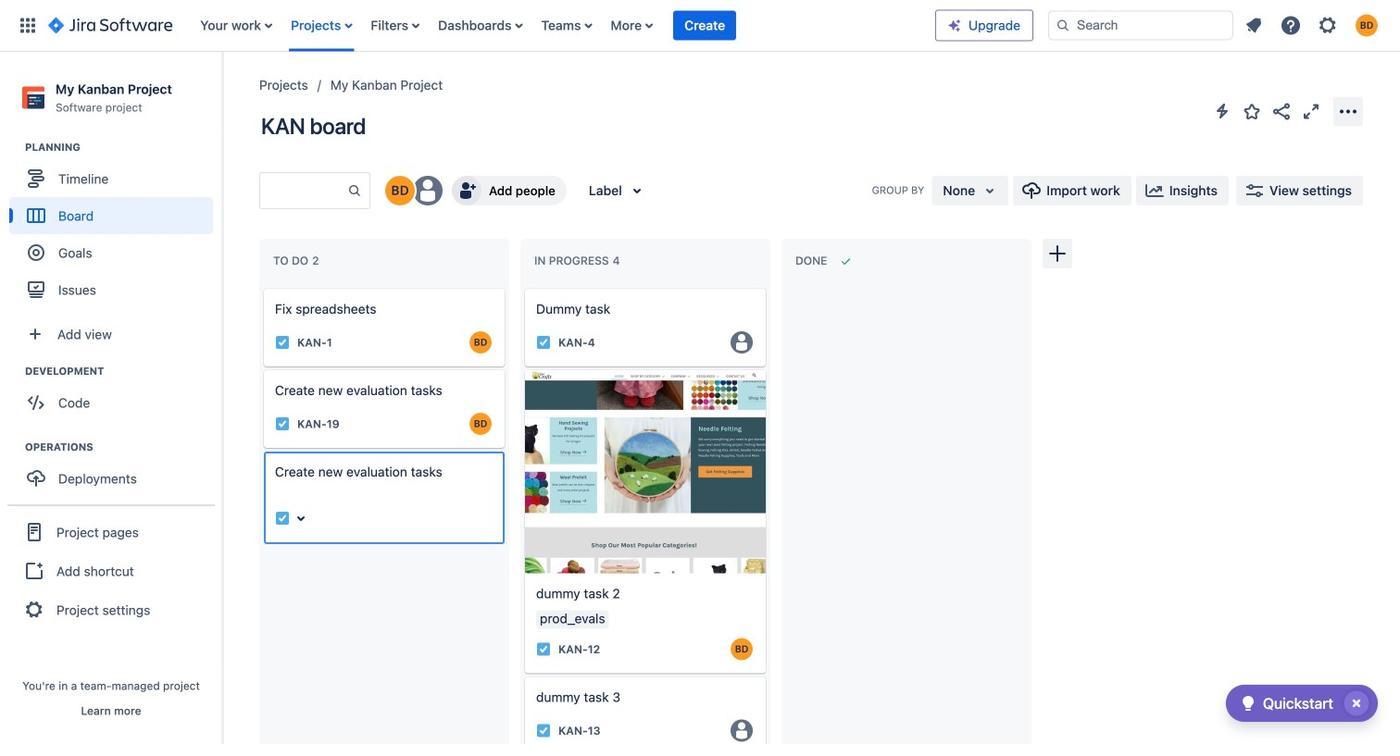 Task type: describe. For each thing, give the bounding box(es) containing it.
heading for the development icon
[[25, 364, 221, 379]]

planning image
[[3, 136, 25, 159]]

2 create issue image from the top
[[512, 664, 534, 687]]

search image
[[1056, 18, 1071, 33]]

create issue image for to do element
[[251, 357, 273, 380]]

create issue image for 'in progress' element
[[512, 357, 534, 380]]

view settings image
[[1244, 180, 1266, 202]]

group for operations image
[[9, 440, 221, 503]]

primary element
[[11, 0, 935, 51]]

sidebar navigation image
[[202, 74, 243, 111]]

your profile and settings image
[[1356, 14, 1378, 37]]

notifications image
[[1243, 14, 1265, 37]]

sidebar element
[[0, 52, 222, 745]]

add people image
[[456, 180, 478, 202]]

1 vertical spatial task image
[[536, 642, 551, 657]]

Search field
[[1048, 11, 1234, 40]]

to do element
[[273, 254, 323, 268]]

operations image
[[3, 436, 25, 459]]

0 horizontal spatial list
[[191, 0, 935, 51]]

create column image
[[1046, 243, 1069, 265]]

help image
[[1280, 14, 1302, 37]]

star kan board image
[[1241, 100, 1263, 123]]



Task type: locate. For each thing, give the bounding box(es) containing it.
heading for operations image
[[25, 440, 221, 455]]

1 horizontal spatial list
[[1237, 9, 1389, 42]]

Search this board text field
[[260, 174, 347, 207]]

1 vertical spatial heading
[[25, 364, 221, 379]]

heading for planning icon
[[25, 140, 221, 155]]

create issue image
[[512, 276, 534, 298], [512, 664, 534, 687]]

list
[[191, 0, 935, 51], [1237, 9, 1389, 42]]

0 horizontal spatial task image
[[275, 335, 290, 350]]

list item
[[673, 0, 736, 51]]

goal image
[[28, 245, 44, 261]]

development image
[[3, 360, 25, 383]]

task image
[[536, 335, 551, 350], [275, 417, 290, 432], [275, 511, 290, 526], [536, 724, 551, 738]]

create issue image
[[251, 276, 273, 298], [251, 357, 273, 380], [512, 357, 534, 380]]

heading
[[25, 140, 221, 155], [25, 364, 221, 379], [25, 440, 221, 455]]

2 vertical spatial heading
[[25, 440, 221, 455]]

None search field
[[1048, 11, 1234, 40]]

group
[[9, 140, 221, 314], [9, 364, 221, 427], [9, 440, 221, 503], [7, 505, 215, 636]]

group for the development icon
[[9, 364, 221, 427]]

0 vertical spatial task image
[[275, 335, 290, 350]]

import image
[[1021, 180, 1043, 202]]

3 heading from the top
[[25, 440, 221, 455]]

0 vertical spatial heading
[[25, 140, 221, 155]]

What needs to be done? - Press the "Enter" key to submit or the "Escape" key to cancel. text field
[[275, 463, 494, 500]]

banner
[[0, 0, 1400, 52]]

1 vertical spatial create issue image
[[512, 664, 534, 687]]

1 horizontal spatial task image
[[536, 642, 551, 657]]

more actions image
[[1337, 100, 1359, 123]]

jira software image
[[48, 14, 172, 37], [48, 14, 172, 37]]

1 heading from the top
[[25, 140, 221, 155]]

dismiss quickstart image
[[1342, 689, 1371, 719]]

in progress element
[[534, 254, 624, 268]]

task image
[[275, 335, 290, 350], [536, 642, 551, 657]]

2 heading from the top
[[25, 364, 221, 379]]

settings image
[[1317, 14, 1339, 37]]

1 create issue image from the top
[[512, 276, 534, 298]]

group for planning icon
[[9, 140, 221, 314]]

appswitcher icon image
[[17, 14, 39, 37]]

automations menu button icon image
[[1211, 100, 1234, 122]]

0 vertical spatial create issue image
[[512, 276, 534, 298]]

enter full screen image
[[1300, 100, 1322, 123]]



Task type: vqa. For each thing, say whether or not it's contained in the screenshot.
Create issue icon for In Progress element
yes



